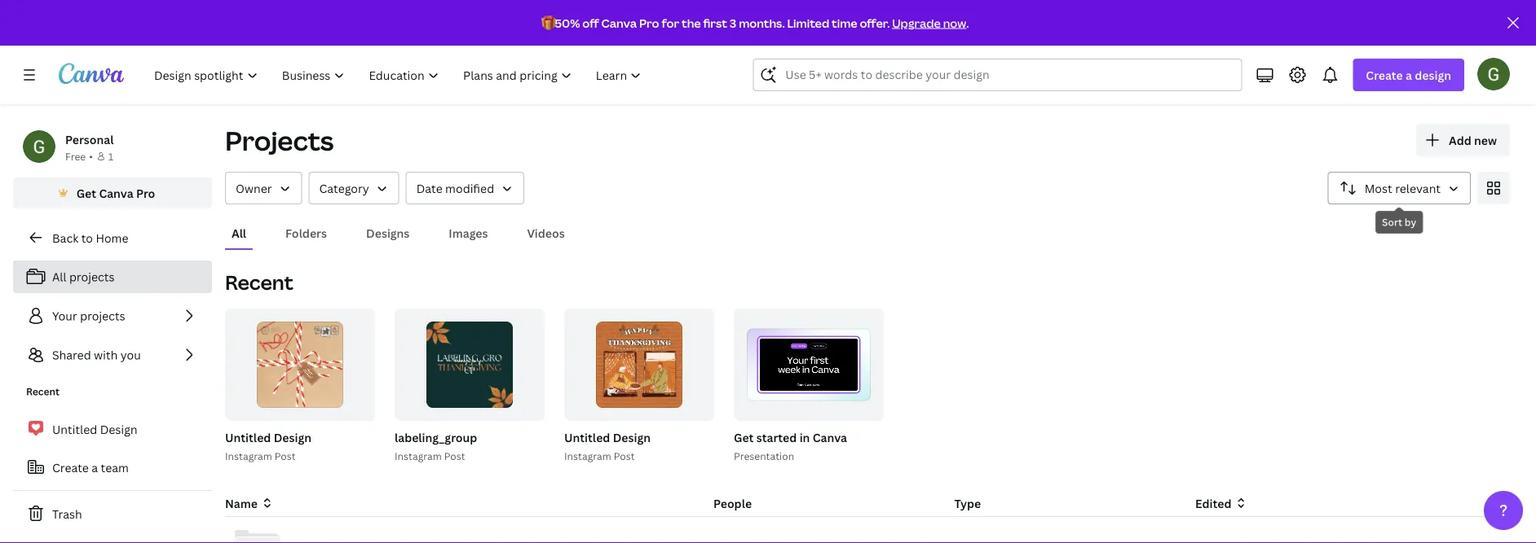 Task type: describe. For each thing, give the bounding box(es) containing it.
personal
[[65, 132, 114, 147]]

get started in canva presentation
[[734, 430, 847, 463]]

limited
[[787, 15, 830, 31]]

offer.
[[860, 15, 890, 31]]

12
[[354, 403, 364, 414]]

projects
[[225, 123, 334, 159]]

2 horizontal spatial untitled
[[564, 430, 610, 446]]

new
[[1475, 133, 1497, 148]]

27
[[863, 403, 873, 414]]

most
[[1365, 181, 1393, 196]]

of for get started in canva
[[849, 403, 861, 414]]

back to home
[[52, 230, 128, 246]]

1 horizontal spatial untitled
[[225, 430, 271, 446]]

add
[[1449, 133, 1472, 148]]

sort
[[1382, 216, 1403, 229]]

off
[[583, 15, 599, 31]]

free •
[[65, 150, 93, 163]]

labeling_group
[[395, 430, 477, 446]]

designs
[[366, 225, 410, 241]]

name
[[225, 496, 258, 512]]

relevant
[[1396, 181, 1441, 196]]

🎁 50% off canva pro for the first 3 months. limited time offer. upgrade now .
[[541, 15, 969, 31]]

1 of 12
[[333, 403, 364, 414]]

create a team button
[[13, 452, 212, 484]]

untitled design
[[52, 422, 137, 438]]

labeling_group instagram post
[[395, 430, 477, 463]]

shared
[[52, 348, 91, 363]]

your projects link
[[13, 300, 212, 333]]

date modified
[[416, 181, 494, 196]]

get canva pro
[[76, 186, 155, 201]]

name button
[[225, 495, 274, 513]]

design inside "link"
[[100, 422, 137, 438]]

back to home link
[[13, 222, 212, 254]]

all projects link
[[13, 261, 212, 294]]

untitled inside "link"
[[52, 422, 97, 438]]

1 horizontal spatial recent
[[225, 270, 293, 296]]

in
[[800, 430, 810, 446]]

create a design button
[[1353, 59, 1465, 91]]

most relevant
[[1365, 181, 1441, 196]]

months.
[[739, 15, 785, 31]]

free
[[65, 150, 86, 163]]

all projects
[[52, 270, 115, 285]]

owner
[[236, 181, 272, 196]]

1 untitled design button from the left
[[225, 428, 312, 449]]

get started in canva button
[[734, 428, 847, 449]]

videos button
[[521, 218, 571, 249]]

for
[[662, 15, 679, 31]]

home
[[96, 230, 128, 246]]

gary orlando image
[[1478, 58, 1510, 90]]

3
[[730, 15, 737, 31]]

your projects
[[52, 309, 125, 324]]

get canva pro button
[[13, 178, 212, 209]]

images
[[449, 225, 488, 241]]

.
[[967, 15, 969, 31]]

time
[[832, 15, 858, 31]]

team
[[101, 460, 129, 476]]

date
[[416, 181, 443, 196]]

projects for all projects
[[69, 270, 115, 285]]

Date modified button
[[406, 172, 525, 205]]

get for get started in canva presentation
[[734, 430, 754, 446]]

started
[[757, 430, 797, 446]]

🎁
[[541, 15, 553, 31]]

category
[[319, 181, 369, 196]]

instagram for first untitled design "button" from the right
[[564, 450, 612, 463]]

people
[[714, 496, 752, 512]]



Task type: vqa. For each thing, say whether or not it's contained in the screenshot.
"1" related to Untitled
yes



Task type: locate. For each thing, give the bounding box(es) containing it.
videos
[[527, 225, 565, 241]]

1 left 27
[[842, 403, 846, 414]]

list containing all projects
[[13, 261, 212, 372]]

canva right off
[[601, 15, 637, 31]]

a inside dropdown button
[[1406, 67, 1412, 83]]

create inside dropdown button
[[1366, 67, 1403, 83]]

0 vertical spatial canva
[[601, 15, 637, 31]]

recent
[[225, 270, 293, 296], [26, 385, 59, 399]]

0 horizontal spatial canva
[[99, 186, 133, 201]]

Category button
[[309, 172, 399, 205]]

get up presentation
[[734, 430, 754, 446]]

1 vertical spatial all
[[52, 270, 66, 285]]

1 for get
[[842, 403, 846, 414]]

all inside list
[[52, 270, 66, 285]]

pro inside get canva pro button
[[136, 186, 155, 201]]

create for create a team
[[52, 460, 89, 476]]

1 of 27
[[842, 403, 873, 414]]

now
[[943, 15, 967, 31]]

0 vertical spatial create
[[1366, 67, 1403, 83]]

0 horizontal spatial all
[[52, 270, 66, 285]]

create a team
[[52, 460, 129, 476]]

1 vertical spatial create
[[52, 460, 89, 476]]

2 post from the left
[[444, 450, 465, 463]]

0 horizontal spatial get
[[76, 186, 96, 201]]

0 horizontal spatial untitled design instagram post
[[225, 430, 312, 463]]

a left "design"
[[1406, 67, 1412, 83]]

you
[[120, 348, 141, 363]]

trash
[[52, 507, 82, 522]]

1 horizontal spatial create
[[1366, 67, 1403, 83]]

create inside button
[[52, 460, 89, 476]]

None search field
[[753, 59, 1242, 91]]

design
[[1415, 67, 1452, 83]]

0 horizontal spatial a
[[92, 460, 98, 476]]

upgrade now button
[[892, 15, 967, 31]]

first
[[703, 15, 727, 31]]

edited button
[[1196, 495, 1424, 513]]

untitled design button
[[225, 428, 312, 449], [564, 428, 651, 449]]

canva inside get started in canva presentation
[[813, 430, 847, 446]]

by
[[1405, 216, 1417, 229]]

0 vertical spatial pro
[[639, 15, 659, 31]]

2 horizontal spatial design
[[613, 430, 651, 446]]

•
[[89, 150, 93, 163]]

2 horizontal spatial 1
[[842, 403, 846, 414]]

canva inside button
[[99, 186, 133, 201]]

0 horizontal spatial untitled
[[52, 422, 97, 438]]

untitled design link
[[13, 413, 212, 447]]

pro up back to home link
[[136, 186, 155, 201]]

back
[[52, 230, 78, 246]]

a inside button
[[92, 460, 98, 476]]

all for all
[[232, 225, 246, 241]]

pro left for
[[639, 15, 659, 31]]

a
[[1406, 67, 1412, 83], [92, 460, 98, 476]]

2 untitled design instagram post from the left
[[564, 430, 651, 463]]

all for all projects
[[52, 270, 66, 285]]

canva for 🎁
[[601, 15, 637, 31]]

all down owner
[[232, 225, 246, 241]]

0 horizontal spatial create
[[52, 460, 89, 476]]

0 horizontal spatial recent
[[26, 385, 59, 399]]

1
[[108, 150, 114, 163], [333, 403, 337, 414], [842, 403, 846, 414]]

0 horizontal spatial untitled design button
[[225, 428, 312, 449]]

folders button
[[279, 218, 334, 249]]

images button
[[442, 218, 495, 249]]

a for team
[[92, 460, 98, 476]]

3 instagram from the left
[[564, 450, 612, 463]]

your
[[52, 309, 77, 324]]

2 of from the left
[[849, 403, 861, 414]]

upgrade
[[892, 15, 941, 31]]

1 horizontal spatial untitled design instagram post
[[564, 430, 651, 463]]

1 vertical spatial recent
[[26, 385, 59, 399]]

2 horizontal spatial instagram
[[564, 450, 612, 463]]

pro
[[639, 15, 659, 31], [136, 186, 155, 201]]

Owner button
[[225, 172, 302, 205]]

1 horizontal spatial of
[[849, 403, 861, 414]]

trash link
[[13, 498, 212, 531]]

1 untitled design instagram post from the left
[[225, 430, 312, 463]]

projects
[[69, 270, 115, 285], [80, 309, 125, 324]]

1 horizontal spatial 1
[[333, 403, 337, 414]]

0 vertical spatial all
[[232, 225, 246, 241]]

of left 27
[[849, 403, 861, 414]]

0 horizontal spatial post
[[275, 450, 296, 463]]

untitled design instagram post
[[225, 430, 312, 463], [564, 430, 651, 463]]

1 left 12
[[333, 403, 337, 414]]

1 horizontal spatial untitled design button
[[564, 428, 651, 449]]

type
[[955, 496, 981, 512]]

0 horizontal spatial instagram
[[225, 450, 272, 463]]

add new button
[[1417, 124, 1510, 157]]

all inside button
[[232, 225, 246, 241]]

of for untitled design
[[340, 403, 352, 414]]

3 post from the left
[[614, 450, 635, 463]]

instagram inside 'labeling_group instagram post'
[[395, 450, 442, 463]]

1 horizontal spatial all
[[232, 225, 246, 241]]

instagram for first untitled design "button"
[[225, 450, 272, 463]]

0 horizontal spatial 1
[[108, 150, 114, 163]]

1 right •
[[108, 150, 114, 163]]

recent down shared
[[26, 385, 59, 399]]

canva for get
[[813, 430, 847, 446]]

1 horizontal spatial instagram
[[395, 450, 442, 463]]

the
[[682, 15, 701, 31]]

2 vertical spatial canva
[[813, 430, 847, 446]]

1 horizontal spatial canva
[[601, 15, 637, 31]]

1 vertical spatial get
[[734, 430, 754, 446]]

get down •
[[76, 186, 96, 201]]

get
[[76, 186, 96, 201], [734, 430, 754, 446]]

labeling_group button
[[395, 428, 477, 449]]

0 vertical spatial projects
[[69, 270, 115, 285]]

Search search field
[[786, 60, 1210, 91]]

recent down all button
[[225, 270, 293, 296]]

instagram
[[225, 450, 272, 463], [395, 450, 442, 463], [564, 450, 612, 463]]

1 horizontal spatial a
[[1406, 67, 1412, 83]]

projects down the back to home
[[69, 270, 115, 285]]

shared with you
[[52, 348, 141, 363]]

folders
[[285, 225, 327, 241]]

projects for your projects
[[80, 309, 125, 324]]

0 vertical spatial recent
[[225, 270, 293, 296]]

create
[[1366, 67, 1403, 83], [52, 460, 89, 476]]

design
[[100, 422, 137, 438], [274, 430, 312, 446], [613, 430, 651, 446]]

all up 'your'
[[52, 270, 66, 285]]

all
[[232, 225, 246, 241], [52, 270, 66, 285]]

1 horizontal spatial post
[[444, 450, 465, 463]]

50%
[[555, 15, 580, 31]]

list
[[13, 261, 212, 372]]

Sort by button
[[1328, 172, 1471, 205]]

all button
[[225, 218, 253, 249]]

2 horizontal spatial canva
[[813, 430, 847, 446]]

untitled
[[52, 422, 97, 438], [225, 430, 271, 446], [564, 430, 610, 446]]

top level navigation element
[[144, 59, 655, 91]]

0 horizontal spatial of
[[340, 403, 352, 414]]

a for design
[[1406, 67, 1412, 83]]

canva right in
[[813, 430, 847, 446]]

1 vertical spatial projects
[[80, 309, 125, 324]]

1 vertical spatial pro
[[136, 186, 155, 201]]

create a design
[[1366, 67, 1452, 83]]

sort by
[[1382, 216, 1417, 229]]

1 instagram from the left
[[225, 450, 272, 463]]

canva up back to home link
[[99, 186, 133, 201]]

add new
[[1449, 133, 1497, 148]]

0 vertical spatial get
[[76, 186, 96, 201]]

modified
[[445, 181, 494, 196]]

projects right 'your'
[[80, 309, 125, 324]]

1 vertical spatial a
[[92, 460, 98, 476]]

1 post from the left
[[275, 450, 296, 463]]

2 untitled design button from the left
[[564, 428, 651, 449]]

with
[[94, 348, 118, 363]]

0 horizontal spatial pro
[[136, 186, 155, 201]]

post inside 'labeling_group instagram post'
[[444, 450, 465, 463]]

canva
[[601, 15, 637, 31], [99, 186, 133, 201], [813, 430, 847, 446]]

2 horizontal spatial post
[[614, 450, 635, 463]]

presentation
[[734, 450, 794, 463]]

of left 12
[[340, 403, 352, 414]]

2 instagram from the left
[[395, 450, 442, 463]]

1 horizontal spatial pro
[[639, 15, 659, 31]]

1 vertical spatial canva
[[99, 186, 133, 201]]

shared with you link
[[13, 339, 212, 372]]

edited
[[1196, 496, 1232, 512]]

create left team
[[52, 460, 89, 476]]

create for create a design
[[1366, 67, 1403, 83]]

create left "design"
[[1366, 67, 1403, 83]]

designs button
[[360, 218, 416, 249]]

1 of from the left
[[340, 403, 352, 414]]

1 horizontal spatial design
[[274, 430, 312, 446]]

get inside get started in canva presentation
[[734, 430, 754, 446]]

0 vertical spatial a
[[1406, 67, 1412, 83]]

to
[[81, 230, 93, 246]]

of
[[340, 403, 352, 414], [849, 403, 861, 414]]

0 horizontal spatial design
[[100, 422, 137, 438]]

1 for untitled
[[333, 403, 337, 414]]

get inside button
[[76, 186, 96, 201]]

a left team
[[92, 460, 98, 476]]

get for get canva pro
[[76, 186, 96, 201]]

1 horizontal spatial get
[[734, 430, 754, 446]]



